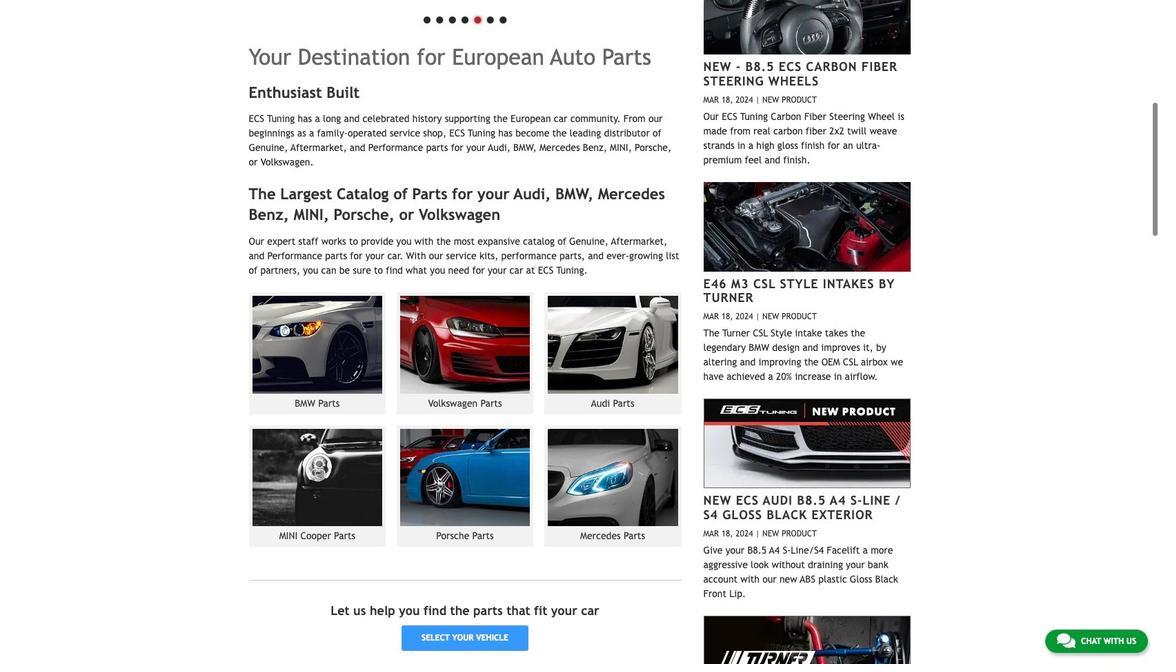 Task type: describe. For each thing, give the bounding box(es) containing it.
e46 m3 csl style intakes by turner image
[[704, 182, 911, 272]]

new ecs audi b8.5 a4 s-line / s4 gloss black exterior image
[[704, 399, 911, 489]]



Task type: vqa. For each thing, say whether or not it's contained in the screenshot.
Sign
no



Task type: locate. For each thing, give the bounding box(es) containing it.
new turner control arm & roll center correction kits image
[[704, 616, 911, 665]]

comments image
[[1057, 633, 1076, 650]]

new - b8.5 ecs carbon fiber steering wheels image
[[704, 0, 911, 55]]



